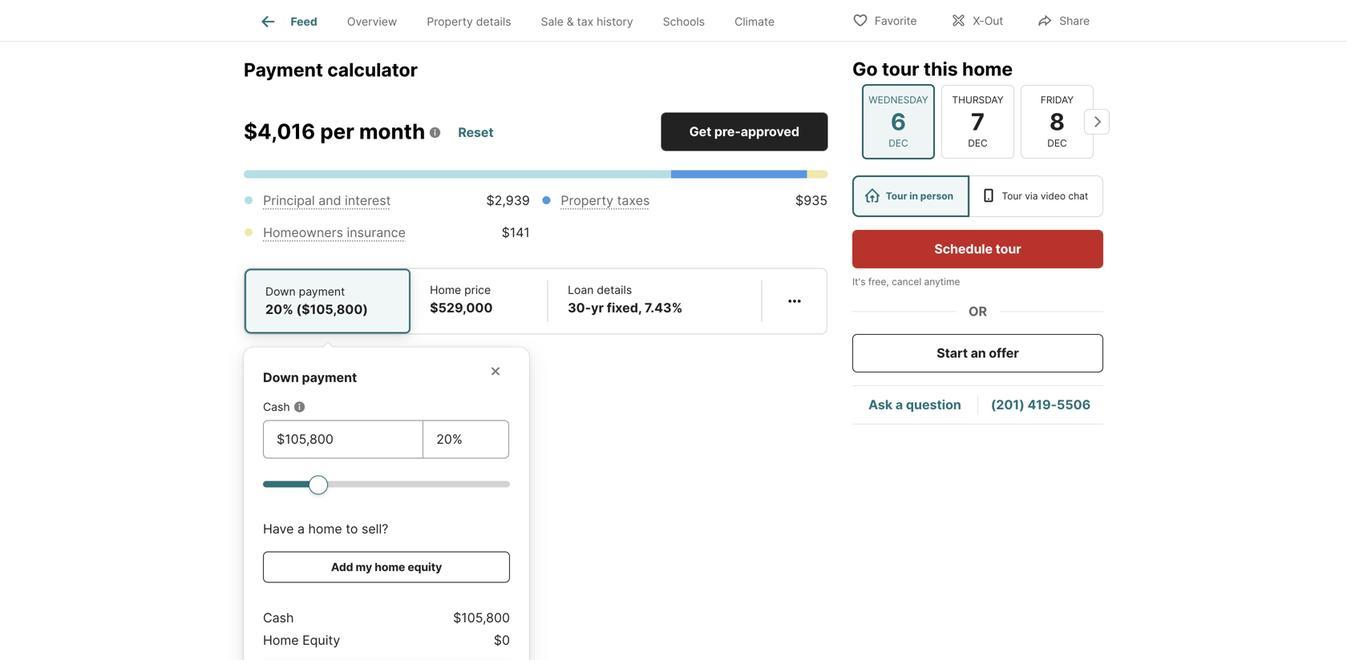 Task type: describe. For each thing, give the bounding box(es) containing it.
a for ask
[[896, 397, 903, 413]]

property taxes
[[561, 193, 650, 208]]

2 cash from the top
[[263, 610, 294, 626]]

$105,800
[[453, 610, 510, 626]]

question
[[906, 397, 961, 413]]

start
[[937, 346, 968, 361]]

property details
[[427, 15, 511, 28]]

payment
[[244, 59, 323, 81]]

property details tab
[[412, 2, 526, 41]]

7
[[971, 108, 985, 136]]

history
[[597, 15, 633, 28]]

free,
[[868, 276, 889, 288]]

7.43%
[[645, 300, 683, 316]]

homeowners
[[263, 225, 343, 240]]

tooltip containing down payment
[[244, 335, 828, 661]]

per
[[320, 119, 354, 144]]

friday 8 dec
[[1041, 94, 1074, 149]]

a for have
[[297, 521, 305, 537]]

1 cash from the top
[[263, 400, 290, 414]]

climate
[[735, 15, 775, 28]]

interest
[[345, 193, 391, 208]]

$4,016 per month
[[244, 119, 425, 144]]

start an offer
[[937, 346, 1019, 361]]

have a home to sell?
[[263, 521, 388, 537]]

sale
[[541, 15, 564, 28]]

($105,800)
[[296, 302, 368, 317]]

friday
[[1041, 94, 1074, 106]]

0 vertical spatial home
[[962, 58, 1013, 80]]

start an offer button
[[852, 334, 1103, 373]]

chat
[[1068, 190, 1088, 202]]

tab list containing feed
[[244, 0, 803, 41]]

ask a question link
[[869, 397, 961, 413]]

home for have a home to sell?
[[308, 521, 342, 537]]

this
[[924, 58, 958, 80]]

have
[[263, 521, 294, 537]]

favorite
[[875, 14, 917, 28]]

principal
[[263, 193, 315, 208]]

month
[[359, 119, 425, 144]]

schedule tour
[[935, 241, 1021, 257]]

share button
[[1023, 4, 1103, 36]]

down for down payment
[[263, 370, 299, 386]]

property for property details
[[427, 15, 473, 28]]

add
[[331, 561, 353, 574]]

20%
[[265, 302, 293, 317]]

principal and interest
[[263, 193, 391, 208]]

$141
[[502, 225, 530, 240]]

$4,016
[[244, 119, 315, 144]]

overview tab
[[332, 2, 412, 41]]

via
[[1025, 190, 1038, 202]]

schools tab
[[648, 2, 720, 41]]

next image
[[1084, 109, 1110, 135]]

an
[[971, 346, 986, 361]]

homeowners insurance
[[263, 225, 406, 240]]

&
[[567, 15, 574, 28]]

home equity
[[263, 633, 340, 649]]

down payment 20% ($105,800)
[[265, 285, 368, 317]]

tour for schedule
[[996, 241, 1021, 257]]

it's
[[852, 276, 866, 288]]

payment for down payment
[[302, 370, 357, 386]]

419-
[[1028, 397, 1057, 413]]

go
[[852, 58, 878, 80]]

pre-
[[714, 124, 741, 139]]

add my home equity button
[[263, 552, 510, 583]]

fixed,
[[607, 300, 642, 316]]

6
[[891, 108, 906, 136]]

tax
[[577, 15, 594, 28]]

wednesday 6 dec
[[869, 94, 928, 149]]

offer
[[989, 346, 1019, 361]]

feed link
[[259, 12, 317, 31]]

down payment
[[263, 370, 357, 386]]

overview
[[347, 15, 397, 28]]

get pre-approved
[[689, 124, 799, 139]]

cancel
[[892, 276, 922, 288]]

share
[[1060, 14, 1090, 28]]

or
[[969, 304, 987, 320]]

schools
[[663, 15, 705, 28]]

tour for tour via video chat
[[1002, 190, 1022, 202]]

calculator
[[327, 59, 418, 81]]

in
[[910, 190, 918, 202]]

sale & tax history tab
[[526, 2, 648, 41]]

(201) 419-5506
[[991, 397, 1091, 413]]

get
[[689, 124, 712, 139]]

$2,939
[[486, 193, 530, 208]]

wednesday
[[869, 94, 928, 106]]

equity
[[408, 561, 442, 574]]

out
[[985, 14, 1003, 28]]

$935
[[796, 193, 828, 208]]



Task type: vqa. For each thing, say whether or not it's contained in the screenshot.
CONSTRUCTION related to 1st Photo of 3782 32nd St, San Diego, CA 92104 from right
no



Task type: locate. For each thing, give the bounding box(es) containing it.
2 vertical spatial home
[[375, 561, 405, 574]]

home left equity
[[263, 633, 299, 649]]

0 vertical spatial property
[[427, 15, 473, 28]]

details left the "sale"
[[476, 15, 511, 28]]

equity
[[302, 633, 340, 649]]

dec for 8
[[1048, 138, 1067, 149]]

homeowners insurance link
[[263, 225, 406, 240]]

1 horizontal spatial tour
[[996, 241, 1021, 257]]

home price $529,000
[[430, 283, 493, 316]]

yr
[[591, 300, 604, 316]]

approved
[[741, 124, 799, 139]]

down for down payment 20% ($105,800)
[[265, 285, 296, 299]]

0 vertical spatial down
[[265, 285, 296, 299]]

payment up ($105,800)
[[299, 285, 345, 299]]

property
[[427, 15, 473, 28], [561, 193, 614, 208]]

details inside loan details 30-yr fixed, 7.43%
[[597, 283, 632, 297]]

tour for tour in person
[[886, 190, 907, 202]]

tour left in on the right of the page
[[886, 190, 907, 202]]

(201)
[[991, 397, 1025, 413]]

and
[[319, 193, 341, 208]]

home inside tooltip
[[263, 633, 299, 649]]

(201) 419-5506 link
[[991, 397, 1091, 413]]

reset button
[[457, 118, 494, 147]]

2 dec from the left
[[968, 138, 988, 149]]

dec down 7
[[968, 138, 988, 149]]

details for loan details 30-yr fixed, 7.43%
[[597, 283, 632, 297]]

x-
[[973, 14, 985, 28]]

tour in person option
[[852, 176, 969, 217]]

2 horizontal spatial dec
[[1048, 138, 1067, 149]]

a right ask on the bottom of page
[[896, 397, 903, 413]]

8
[[1050, 108, 1065, 136]]

tour left "via"
[[1002, 190, 1022, 202]]

0 vertical spatial cash
[[263, 400, 290, 414]]

0 horizontal spatial home
[[263, 633, 299, 649]]

list box
[[852, 176, 1103, 217]]

ask a question
[[869, 397, 961, 413]]

reset
[[458, 125, 494, 140]]

price
[[464, 283, 491, 297]]

home right my
[[375, 561, 405, 574]]

dec for 7
[[968, 138, 988, 149]]

loan
[[568, 283, 594, 297]]

0 horizontal spatial details
[[476, 15, 511, 28]]

1 horizontal spatial tour
[[1002, 190, 1022, 202]]

dec down 6
[[889, 138, 908, 149]]

details for property details
[[476, 15, 511, 28]]

1 vertical spatial property
[[561, 193, 614, 208]]

it's free, cancel anytime
[[852, 276, 960, 288]]

tour up wednesday
[[882, 58, 919, 80]]

1 dec from the left
[[889, 138, 908, 149]]

sell?
[[362, 521, 388, 537]]

down up 20% at the left top
[[265, 285, 296, 299]]

0 vertical spatial tour
[[882, 58, 919, 80]]

property inside tab
[[427, 15, 473, 28]]

tooltip
[[244, 335, 828, 661]]

2 horizontal spatial home
[[962, 58, 1013, 80]]

payment inside down payment 20% ($105,800)
[[299, 285, 345, 299]]

cash
[[263, 400, 290, 414], [263, 610, 294, 626]]

0 horizontal spatial dec
[[889, 138, 908, 149]]

3 dec from the left
[[1048, 138, 1067, 149]]

go tour this home
[[852, 58, 1013, 80]]

loan details 30-yr fixed, 7.43%
[[568, 283, 683, 316]]

down
[[265, 285, 296, 299], [263, 370, 299, 386]]

1 vertical spatial down
[[263, 370, 299, 386]]

0 horizontal spatial tour
[[882, 58, 919, 80]]

tour via video chat
[[1002, 190, 1088, 202]]

schedule tour button
[[852, 230, 1103, 269]]

principal and interest link
[[263, 193, 391, 208]]

x-out
[[973, 14, 1003, 28]]

home inside home price $529,000
[[430, 283, 461, 297]]

Down Payment Slider range field
[[263, 475, 510, 494]]

to
[[346, 521, 358, 537]]

dec inside friday 8 dec
[[1048, 138, 1067, 149]]

30-
[[568, 300, 591, 316]]

home for add my home equity
[[375, 561, 405, 574]]

thursday
[[952, 94, 1004, 106]]

0 horizontal spatial a
[[297, 521, 305, 537]]

0 vertical spatial a
[[896, 397, 903, 413]]

ask
[[869, 397, 893, 413]]

details inside tab
[[476, 15, 511, 28]]

1 horizontal spatial dec
[[968, 138, 988, 149]]

1 horizontal spatial home
[[430, 283, 461, 297]]

favorite button
[[839, 4, 931, 36]]

dec for 6
[[889, 138, 908, 149]]

None button
[[862, 84, 935, 160], [941, 85, 1014, 159], [1021, 85, 1094, 159], [862, 84, 935, 160], [941, 85, 1014, 159], [1021, 85, 1094, 159]]

0 horizontal spatial tour
[[886, 190, 907, 202]]

1 vertical spatial tour
[[996, 241, 1021, 257]]

dec down 8
[[1048, 138, 1067, 149]]

tour via video chat option
[[969, 176, 1103, 217]]

schedule
[[935, 241, 993, 257]]

property for property taxes
[[561, 193, 614, 208]]

0 vertical spatial home
[[430, 283, 461, 297]]

details up fixed,
[[597, 283, 632, 297]]

1 tour from the left
[[886, 190, 907, 202]]

0 vertical spatial details
[[476, 15, 511, 28]]

2 tour from the left
[[1002, 190, 1022, 202]]

property taxes link
[[561, 193, 650, 208]]

get pre-approved button
[[661, 112, 828, 151]]

None text field
[[277, 430, 410, 449], [436, 430, 496, 449], [277, 430, 410, 449], [436, 430, 496, 449]]

insurance
[[347, 225, 406, 240]]

home up thursday
[[962, 58, 1013, 80]]

feed
[[291, 15, 317, 28]]

1 horizontal spatial property
[[561, 193, 614, 208]]

cash down down payment
[[263, 400, 290, 414]]

taxes
[[617, 193, 650, 208]]

dec
[[889, 138, 908, 149], [968, 138, 988, 149], [1048, 138, 1067, 149]]

1 horizontal spatial a
[[896, 397, 903, 413]]

person
[[920, 190, 954, 202]]

payment for down payment 20% ($105,800)
[[299, 285, 345, 299]]

home up $529,000
[[430, 283, 461, 297]]

a inside tooltip
[[297, 521, 305, 537]]

tour right the schedule
[[996, 241, 1021, 257]]

1 vertical spatial payment
[[302, 370, 357, 386]]

home for home price $529,000
[[430, 283, 461, 297]]

down inside down payment 20% ($105,800)
[[265, 285, 296, 299]]

1 vertical spatial details
[[597, 283, 632, 297]]

list box containing tour in person
[[852, 176, 1103, 217]]

$529,000
[[430, 300, 493, 316]]

dec inside thursday 7 dec
[[968, 138, 988, 149]]

1 horizontal spatial home
[[375, 561, 405, 574]]

home inside add my home equity button
[[375, 561, 405, 574]]

1 vertical spatial home
[[263, 633, 299, 649]]

details
[[476, 15, 511, 28], [597, 283, 632, 297]]

x-out button
[[937, 4, 1017, 36]]

0 horizontal spatial home
[[308, 521, 342, 537]]

thursday 7 dec
[[952, 94, 1004, 149]]

home for home equity
[[263, 633, 299, 649]]

video
[[1041, 190, 1066, 202]]

1 vertical spatial cash
[[263, 610, 294, 626]]

down down 20% at the left top
[[263, 370, 299, 386]]

a right the 'have'
[[297, 521, 305, 537]]

sale & tax history
[[541, 15, 633, 28]]

property right overview
[[427, 15, 473, 28]]

anytime
[[924, 276, 960, 288]]

tour inside schedule tour button
[[996, 241, 1021, 257]]

home left to
[[308, 521, 342, 537]]

tour in person
[[886, 190, 954, 202]]

0 vertical spatial payment
[[299, 285, 345, 299]]

5506
[[1057, 397, 1091, 413]]

tour for go
[[882, 58, 919, 80]]

tab list
[[244, 0, 803, 41]]

1 horizontal spatial details
[[597, 283, 632, 297]]

1 vertical spatial home
[[308, 521, 342, 537]]

a
[[896, 397, 903, 413], [297, 521, 305, 537]]

property left taxes
[[561, 193, 614, 208]]

1 vertical spatial a
[[297, 521, 305, 537]]

cash up home equity
[[263, 610, 294, 626]]

0 horizontal spatial property
[[427, 15, 473, 28]]

home
[[962, 58, 1013, 80], [308, 521, 342, 537], [375, 561, 405, 574]]

add my home equity
[[331, 561, 442, 574]]

climate tab
[[720, 2, 790, 41]]

my
[[356, 561, 372, 574]]

down inside tooltip
[[263, 370, 299, 386]]

dec inside wednesday 6 dec
[[889, 138, 908, 149]]

payment calculator
[[244, 59, 418, 81]]

payment down ($105,800)
[[302, 370, 357, 386]]

home
[[430, 283, 461, 297], [263, 633, 299, 649]]

tour
[[882, 58, 919, 80], [996, 241, 1021, 257]]



